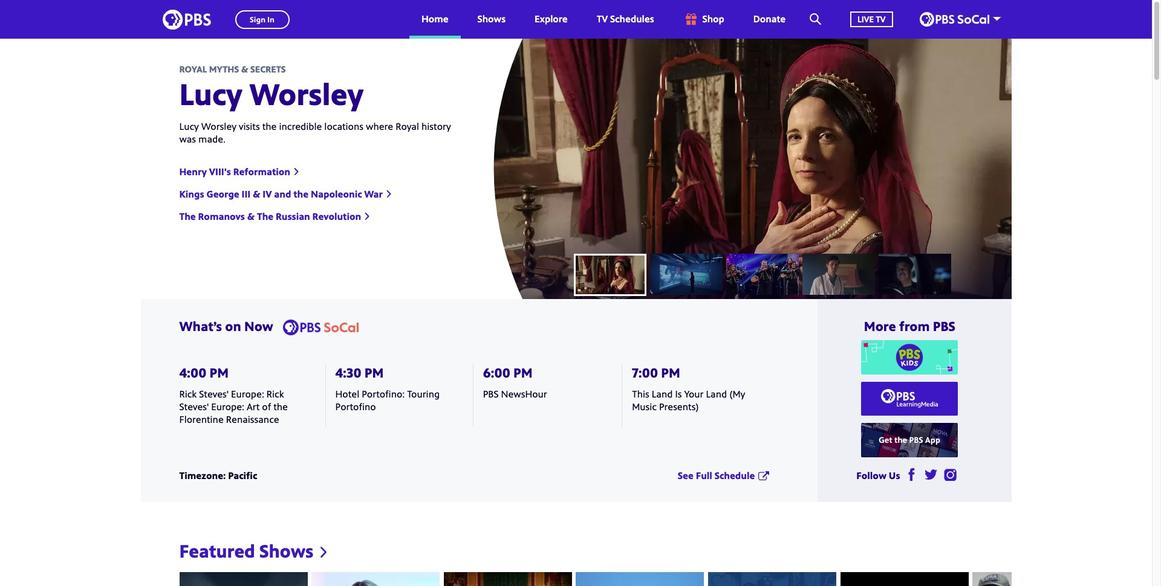 Task type: describe. For each thing, give the bounding box(es) containing it.
pm for 4:30 pm
[[365, 364, 384, 382]]

hotel
[[335, 387, 359, 401]]

this
[[632, 387, 649, 401]]

live
[[858, 13, 874, 25]]

lucy worsley image
[[574, 254, 646, 295]]

see
[[678, 469, 694, 483]]

live tv
[[858, 13, 886, 25]]

search image
[[810, 13, 821, 25]]

renaissance
[[226, 413, 279, 427]]

iii
[[242, 187, 250, 201]]

2 lucy from the top
[[179, 120, 199, 133]]

lucy worsley visits the incredible locations where royal history was made. link
[[179, 120, 451, 146]]

royal myths & secrets lucy worsley lucy worsley visits the incredible locations where royal history was made.
[[179, 63, 451, 146]]

reformation
[[233, 165, 290, 178]]

what's on now
[[179, 317, 273, 335]]

1 vertical spatial the
[[293, 187, 308, 201]]

independent lens image
[[973, 572, 1101, 587]]

6:00 pm pbs newshour
[[483, 364, 547, 401]]

1 lucy from the top
[[179, 73, 242, 114]]

explore
[[535, 12, 568, 26]]

featured shows link
[[179, 539, 327, 563]]

1 rick from the left
[[179, 387, 197, 401]]

more
[[864, 317, 896, 335]]

world on fire image
[[179, 572, 307, 587]]

henry viii's reformation
[[179, 165, 290, 178]]

the inside the 4:00 pm rick steves' europe: rick steves' europe: art of the florentine renaissance
[[273, 400, 288, 414]]

royal myths & secrets link
[[179, 63, 451, 75]]

pbs kids image
[[861, 341, 958, 375]]

pbs presents element
[[650, 254, 722, 294]]

was
[[179, 133, 196, 146]]

shop link
[[671, 0, 736, 39]]

the inside royal myths & secrets lucy worsley lucy worsley visits the incredible locations where royal history was made.
[[262, 120, 277, 133]]

pacific
[[228, 469, 257, 483]]

history
[[421, 120, 451, 133]]

george
[[206, 187, 239, 201]]

antiques roadshow image
[[708, 572, 836, 587]]

4:30
[[335, 364, 361, 382]]

0 vertical spatial royal
[[179, 63, 207, 75]]

your
[[684, 387, 704, 401]]

more from pbs
[[864, 317, 955, 335]]

timezone:
[[179, 469, 226, 483]]

1 vertical spatial royal
[[396, 120, 419, 133]]

& for russian
[[247, 210, 255, 223]]

2 the from the left
[[257, 210, 273, 223]]

kings
[[179, 187, 204, 201]]

on
[[225, 317, 241, 335]]

1 vertical spatial &
[[253, 187, 260, 201]]

native america element
[[878, 254, 951, 294]]

where
[[366, 120, 393, 133]]

pm for 4:00 pm
[[210, 364, 229, 382]]

made.
[[198, 133, 226, 146]]

(my
[[729, 387, 745, 401]]

romanovs
[[198, 210, 245, 223]]

visits
[[239, 120, 260, 133]]

1 vertical spatial worsley
[[201, 120, 236, 133]]

the romanovs & the russian revolution
[[179, 210, 361, 223]]

shop
[[702, 12, 724, 26]]

secrets
[[250, 63, 286, 75]]

& for lucy
[[241, 63, 248, 75]]

4:30 pm hotel portofino: touring portofino
[[335, 364, 440, 414]]

myths
[[209, 63, 239, 75]]

is
[[675, 387, 682, 401]]

hotel portofino image
[[444, 572, 572, 587]]

see full schedule
[[678, 469, 755, 483]]

7:00 pm this land is your land (my music presents)
[[632, 364, 745, 414]]

explore link
[[523, 0, 580, 39]]

touring
[[407, 387, 440, 401]]

donate link
[[741, 0, 798, 39]]

2 rick from the left
[[267, 387, 284, 401]]

shows inside 'link'
[[477, 12, 506, 26]]

1 horizontal spatial pbs socal | kcet image
[[919, 12, 989, 27]]

1 land from the left
[[652, 387, 673, 401]]

art
[[247, 400, 260, 414]]

1 the from the left
[[179, 210, 196, 223]]

1 vertical spatial pbs socal | kcet image
[[283, 320, 358, 336]]

portofino
[[335, 400, 376, 414]]

pbs learningmedia image
[[881, 390, 939, 409]]

russian
[[276, 210, 310, 223]]

see full schedule link
[[678, 469, 769, 483]]



Task type: locate. For each thing, give the bounding box(es) containing it.
pbs right from
[[933, 317, 955, 335]]

0 vertical spatial &
[[241, 63, 248, 75]]

rick right art
[[267, 387, 284, 401]]

europe: left art
[[211, 400, 244, 414]]

featured shows
[[179, 539, 314, 563]]

steves' up the florentine
[[199, 387, 229, 401]]

pm
[[210, 364, 229, 382], [365, 364, 384, 382], [513, 364, 532, 382], [661, 364, 680, 382]]

0 horizontal spatial pbs socal | kcet image
[[283, 320, 358, 336]]

napoleonic
[[311, 187, 362, 201]]

revolution
[[312, 210, 361, 223]]

1 horizontal spatial rick
[[267, 387, 284, 401]]

rick
[[179, 387, 197, 401], [267, 387, 284, 401]]

schedule
[[715, 469, 755, 483]]

tv inside "link"
[[597, 12, 608, 26]]

royal
[[179, 63, 207, 75], [396, 120, 419, 133]]

pm inside the 4:00 pm rick steves' europe: rick steves' europe: art of the florentine renaissance
[[210, 364, 229, 382]]

0 vertical spatial pbs
[[933, 317, 955, 335]]

pbs app image
[[861, 423, 958, 458]]

steves'
[[199, 387, 229, 401], [179, 400, 209, 414]]

us
[[889, 469, 900, 483]]

home link
[[409, 0, 461, 39]]

pbs for more from pbs
[[933, 317, 955, 335]]

1 horizontal spatial shows
[[477, 12, 506, 26]]

6:00
[[483, 364, 510, 382]]

newshour
[[501, 387, 547, 401]]

live tv link
[[838, 0, 905, 39]]

0 vertical spatial lucy
[[179, 73, 242, 114]]

pbs socal | kcet image
[[919, 12, 989, 27], [283, 320, 358, 336]]

0 vertical spatial pbs socal | kcet image
[[919, 12, 989, 27]]

& inside royal myths & secrets lucy worsley lucy worsley visits the incredible locations where royal history was made.
[[241, 63, 248, 75]]

portofino:
[[362, 387, 405, 401]]

henry
[[179, 165, 207, 178]]

henry viii's reformation link
[[179, 165, 300, 178]]

1 horizontal spatial worsley
[[249, 73, 363, 114]]

3 pm from the left
[[513, 364, 532, 382]]

2 pm from the left
[[365, 364, 384, 382]]

featured
[[179, 539, 255, 563]]

0 horizontal spatial rick
[[179, 387, 197, 401]]

viii's
[[209, 165, 231, 178]]

4:00
[[179, 364, 206, 382]]

and
[[274, 187, 291, 201]]

war
[[364, 187, 383, 201]]

full
[[696, 469, 712, 483]]

0 horizontal spatial worsley
[[201, 120, 236, 133]]

land
[[652, 387, 673, 401], [706, 387, 727, 401]]

of
[[262, 400, 271, 414]]

follow pbs on twitter (opens in new window) image
[[924, 469, 937, 482]]

1 vertical spatial shows
[[259, 539, 314, 563]]

pm inside 6:00 pm pbs newshour
[[513, 364, 532, 382]]

lucy up henry
[[179, 120, 199, 133]]

1 horizontal spatial royal
[[396, 120, 419, 133]]

pbs image
[[162, 6, 211, 33]]

the down iv
[[257, 210, 273, 223]]

follow
[[856, 469, 886, 483]]

pm for 7:00 pm
[[661, 364, 680, 382]]

0 vertical spatial worsley
[[249, 73, 363, 114]]

l.a. co. holiday celebration element
[[726, 254, 799, 294]]

lucy up made.
[[179, 73, 242, 114]]

schedules
[[610, 12, 654, 26]]

kings george iii & iv and the napoleonic war
[[179, 187, 383, 201]]

0 horizontal spatial shows
[[259, 539, 314, 563]]

land left is
[[652, 387, 673, 401]]

7:00
[[632, 364, 658, 382]]

pbs for 6:00 pm pbs newshour
[[483, 387, 499, 401]]

pm right the 4:00
[[210, 364, 229, 382]]

land left (my
[[706, 387, 727, 401]]

masterpiece element
[[802, 254, 875, 294]]

pm up portofino:
[[365, 364, 384, 382]]

pbs
[[933, 317, 955, 335], [483, 387, 499, 401]]

rick down the 4:00
[[179, 387, 197, 401]]

0 horizontal spatial tv
[[597, 12, 608, 26]]

shows link
[[465, 0, 518, 39]]

0 horizontal spatial the
[[179, 210, 196, 223]]

timezone: pacific
[[179, 469, 257, 483]]

tv schedules link
[[585, 0, 666, 39]]

the
[[179, 210, 196, 223], [257, 210, 273, 223]]

donate
[[753, 12, 786, 26]]

follow pbs on instagram (opens in new window) image
[[944, 469, 956, 482]]

the right and
[[293, 187, 308, 201]]

now
[[244, 317, 273, 335]]

0 horizontal spatial royal
[[179, 63, 207, 75]]

pbs inside 6:00 pm pbs newshour
[[483, 387, 499, 401]]

pm inside '4:30 pm hotel portofino: touring portofino'
[[365, 364, 384, 382]]

the romanovs & the russian revolution link
[[179, 210, 371, 223]]

0 horizontal spatial pbs
[[483, 387, 499, 401]]

pbs down '6:00'
[[483, 387, 499, 401]]

royal left myths
[[179, 63, 207, 75]]

from
[[899, 317, 930, 335]]

annika image
[[312, 572, 440, 587]]

0 vertical spatial shows
[[477, 12, 506, 26]]

& right iii
[[253, 187, 260, 201]]

&
[[241, 63, 248, 75], [253, 187, 260, 201], [247, 210, 255, 223]]

lucy
[[179, 73, 242, 114], [179, 120, 199, 133]]

pm up is
[[661, 364, 680, 382]]

tv left schedules
[[597, 12, 608, 26]]

pm inside 7:00 pm this land is your land (my music presents)
[[661, 364, 680, 382]]

1 pm from the left
[[210, 364, 229, 382]]

tv schedules
[[597, 12, 654, 26]]

2 vertical spatial the
[[273, 400, 288, 414]]

royal right where at the top left of the page
[[396, 120, 419, 133]]

pbs newshour image
[[576, 572, 704, 587]]

the down "kings"
[[179, 210, 196, 223]]

1 horizontal spatial tv
[[876, 13, 886, 25]]

1 vertical spatial pbs
[[483, 387, 499, 401]]

the right of
[[273, 400, 288, 414]]

the
[[262, 120, 277, 133], [293, 187, 308, 201], [273, 400, 288, 414]]

what's
[[179, 317, 222, 335]]

worsley left the visits
[[201, 120, 236, 133]]

& down iii
[[247, 210, 255, 223]]

1 horizontal spatial pbs
[[933, 317, 955, 335]]

0 horizontal spatial land
[[652, 387, 673, 401]]

& right myths
[[241, 63, 248, 75]]

4:00 pm rick steves' europe: rick steves' europe: art of the florentine renaissance
[[179, 364, 288, 427]]

follow pbs on facebook (opens in new window) image
[[905, 469, 918, 482]]

locations
[[324, 120, 363, 133]]

pm for 6:00 pm
[[513, 364, 532, 382]]

0 vertical spatial the
[[262, 120, 277, 133]]

follow us
[[856, 469, 900, 483]]

incredible
[[279, 120, 322, 133]]

presents)
[[659, 400, 699, 414]]

kings george iii & iv and the napoleonic war link
[[179, 187, 392, 201]]

europe: up renaissance
[[231, 387, 264, 401]]

lucy worsley link
[[179, 73, 363, 114]]

worsley up incredible
[[249, 73, 363, 114]]

4 pm from the left
[[661, 364, 680, 382]]

pov image
[[840, 572, 969, 587]]

shows
[[477, 12, 506, 26], [259, 539, 314, 563]]

shows right home on the top left of the page
[[477, 12, 506, 26]]

music
[[632, 400, 657, 414]]

2 vertical spatial &
[[247, 210, 255, 223]]

the right the visits
[[262, 120, 277, 133]]

1 vertical spatial lucy
[[179, 120, 199, 133]]

florentine
[[179, 413, 224, 427]]

shows up "world on fire" image on the bottom of page
[[259, 539, 314, 563]]

steves' down the 4:00
[[179, 400, 209, 414]]

home
[[421, 12, 448, 26]]

1 horizontal spatial the
[[257, 210, 273, 223]]

iv
[[263, 187, 272, 201]]

2 land from the left
[[706, 387, 727, 401]]

worsley
[[249, 73, 363, 114], [201, 120, 236, 133]]

tv right live
[[876, 13, 886, 25]]

pm up newshour
[[513, 364, 532, 382]]

tv
[[597, 12, 608, 26], [876, 13, 886, 25]]

1 horizontal spatial land
[[706, 387, 727, 401]]

europe:
[[231, 387, 264, 401], [211, 400, 244, 414]]



Task type: vqa. For each thing, say whether or not it's contained in the screenshot.
the in the 4:00 pm rick steves' europe: rick steves' europe: art of the florentine renaissance
yes



